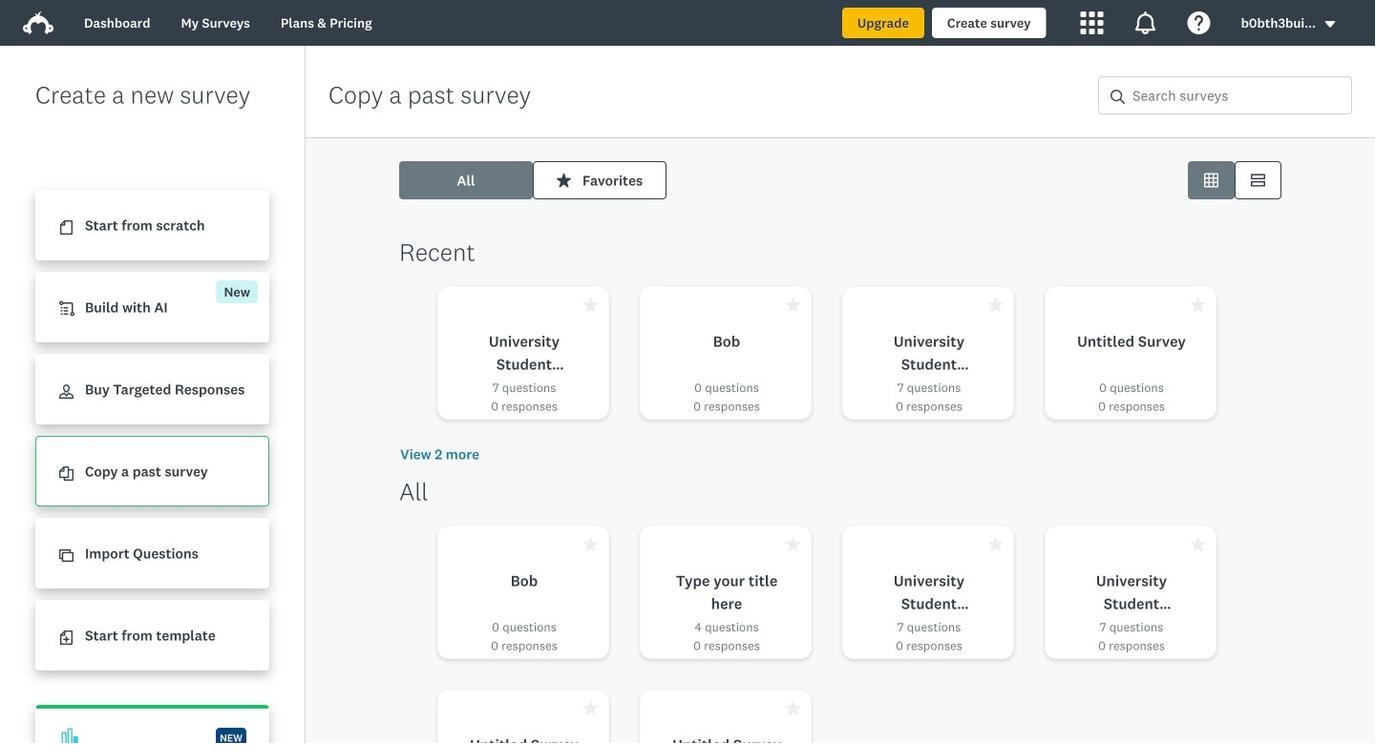 Task type: describe. For each thing, give the bounding box(es) containing it.
document image
[[59, 221, 74, 235]]

Search surveys field
[[1125, 77, 1351, 114]]

search image
[[1111, 90, 1125, 104]]

textboxmultiple image
[[1251, 173, 1265, 188]]

1 brand logo image from the top
[[23, 8, 53, 38]]

notification center icon image
[[1134, 11, 1157, 34]]

documentplus image
[[59, 632, 74, 646]]

user image
[[59, 385, 74, 399]]

grid image
[[1204, 173, 1219, 188]]



Task type: vqa. For each thing, say whether or not it's contained in the screenshot.
leftmost Warning image
no



Task type: locate. For each thing, give the bounding box(es) containing it.
help icon image
[[1188, 11, 1211, 34]]

dropdown arrow icon image
[[1324, 18, 1337, 31], [1325, 21, 1335, 28]]

products icon image
[[1081, 11, 1104, 34], [1081, 11, 1104, 34]]

clone image
[[59, 549, 74, 564]]

documentclone image
[[59, 467, 74, 482]]

brand logo image
[[23, 8, 53, 38], [23, 11, 53, 34]]

starfilled image
[[557, 173, 571, 188], [786, 298, 800, 312], [1191, 298, 1205, 312], [584, 538, 598, 552], [786, 538, 800, 552], [1191, 538, 1205, 552], [786, 702, 800, 716]]

2 brand logo image from the top
[[23, 11, 53, 34]]

starfilled image
[[584, 298, 598, 312], [988, 298, 1003, 312], [988, 538, 1003, 552], [584, 702, 598, 716]]



